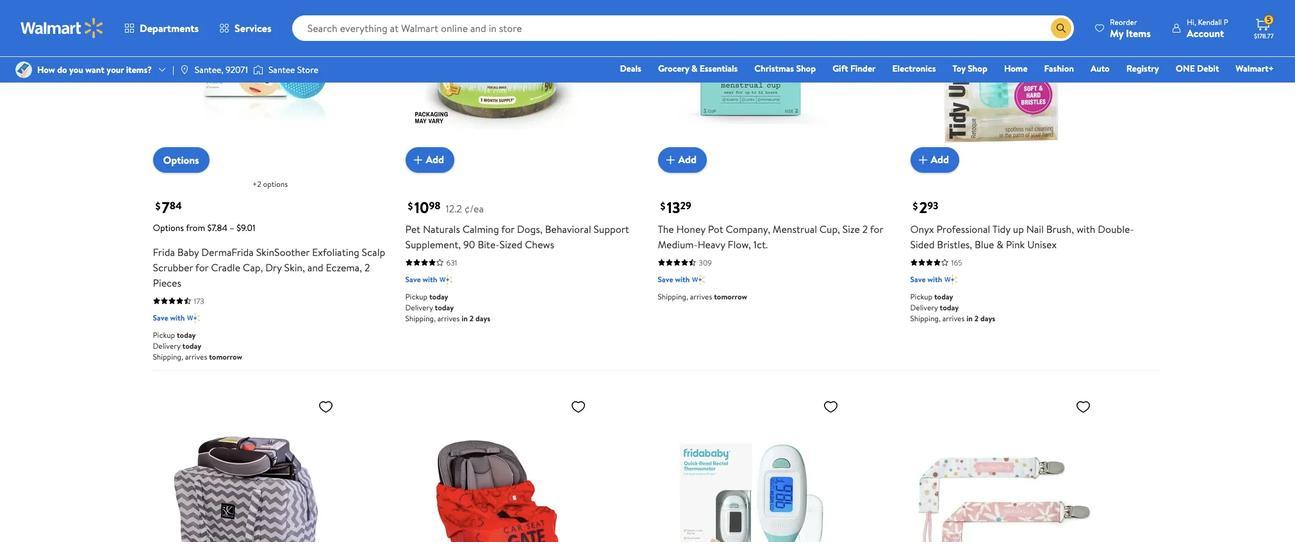 Task type: describe. For each thing, give the bounding box(es) containing it.
& inside onyx professional tidy up nail brush, with double- sided bristles, blue & pink unisex
[[997, 237, 1004, 252]]

0 vertical spatial &
[[692, 62, 698, 75]]

auto link
[[1085, 62, 1116, 76]]

christmas
[[755, 62, 794, 75]]

walmart image
[[21, 18, 104, 38]]

departments
[[140, 21, 199, 35]]

options from $7.84 – $9.01
[[153, 221, 255, 234]]

one
[[1176, 62, 1195, 75]]

pickup today delivery today shipping, arrives in 2 days for 12.2 ¢/ea
[[405, 291, 490, 324]]

90
[[463, 237, 475, 252]]

frida
[[153, 245, 175, 259]]

frida baby quick-read digital rectal thermometer for accurate infant temperature readings image
[[658, 394, 844, 543]]

options for options from $7.84 – $9.01
[[153, 221, 184, 234]]

shipping, inside pickup today delivery today shipping, arrives tomorrow
[[153, 352, 183, 362]]

$ for 2
[[913, 199, 918, 213]]

$ 13 29
[[660, 196, 691, 218]]

 image for how do you want your items?
[[15, 62, 32, 78]]

santee,
[[195, 63, 224, 76]]

the honey pot company, menstrual cup, size 2 for medium-heavy flow, 1ct.
[[658, 222, 883, 252]]

auto
[[1091, 62, 1110, 75]]

one debit
[[1176, 62, 1219, 75]]

fashion
[[1044, 62, 1074, 75]]

add button for 2
[[910, 147, 959, 173]]

naturals
[[423, 222, 460, 236]]

add to cart image for 13
[[663, 152, 678, 168]]

pet naturals calming for dogs, behavioral support supplement, 90 bite-sized chews image
[[405, 0, 591, 162]]

hi,
[[1187, 16, 1196, 27]]

0 horizontal spatial walmart plus image
[[187, 312, 200, 325]]

santee
[[268, 63, 295, 76]]

add to favorites list, disney baby by j.l. childress gate check bag for car seats, fits all car seats, carriers & booster seats, red mickey mouse image
[[571, 399, 586, 415]]

supplement,
[[405, 237, 461, 252]]

631
[[446, 257, 457, 268]]

add button for 12.2 ¢/ea
[[405, 147, 454, 173]]

pet
[[405, 222, 421, 236]]

christmas shop link
[[749, 62, 822, 76]]

disney baby by j.l. childress gate check bag for car seats, fits all car seats, carriers & booster seats, red mickey mouse image
[[405, 394, 591, 543]]

for for 10
[[501, 222, 515, 236]]

days for 12.2 ¢/ea
[[476, 313, 490, 324]]

delivery for 2
[[910, 302, 938, 313]]

–
[[230, 221, 234, 234]]

dermafrida
[[201, 245, 254, 259]]

save with for 13
[[658, 274, 690, 285]]

$ 2 93
[[913, 196, 939, 218]]

behavioral
[[545, 222, 591, 236]]

the honey pot company, menstrual cup, size 2 for medium-heavy flow, 1ct. image
[[658, 0, 844, 162]]

santee store
[[268, 63, 318, 76]]

reorder my items
[[1110, 16, 1151, 40]]

registry
[[1127, 62, 1159, 75]]

pot
[[708, 222, 723, 236]]

$ 7 84
[[155, 196, 182, 218]]

7
[[162, 196, 170, 218]]

add for 2
[[931, 153, 949, 167]]

home
[[1004, 62, 1028, 75]]

add to favorites list, frida baby quick-read digital rectal thermometer for accurate infant temperature readings image
[[823, 399, 839, 415]]

christmas shop
[[755, 62, 816, 75]]

home link
[[998, 62, 1034, 76]]

scalp
[[362, 245, 385, 259]]

Search search field
[[292, 15, 1074, 41]]

+2
[[252, 178, 261, 189]]

with for 13
[[675, 274, 690, 285]]

hi, kendall p account
[[1187, 16, 1229, 40]]

onyx
[[910, 222, 934, 236]]

how
[[37, 63, 55, 76]]

electronics link
[[887, 62, 942, 76]]

heavy
[[698, 237, 725, 252]]

delivery inside pickup today delivery today shipping, arrives tomorrow
[[153, 341, 181, 352]]

onyx professional tidy up nail brush, with double- sided bristles, blue & pink unisex
[[910, 222, 1134, 252]]

calming
[[463, 222, 499, 236]]

$ 10 98 12.2 ¢/ea pet naturals calming for dogs, behavioral support supplement, 90 bite-sized chews
[[405, 196, 629, 252]]

2 inside the honey pot company, menstrual cup, size 2 for medium-heavy flow, 1ct.
[[862, 222, 868, 236]]

grocery
[[658, 62, 689, 75]]

registry link
[[1121, 62, 1165, 76]]

arrives down 309
[[690, 291, 712, 302]]

walmart plus image for 12.2 ¢/ea
[[440, 273, 453, 286]]

store
[[297, 63, 318, 76]]

your
[[107, 63, 124, 76]]

13
[[667, 196, 680, 218]]

add for 12.2 ¢/ea
[[426, 153, 444, 167]]

$ for 10
[[408, 199, 413, 213]]

nail
[[1027, 222, 1044, 236]]

company,
[[726, 222, 770, 236]]

walmart plus image for 13
[[692, 273, 705, 286]]

skin,
[[284, 261, 305, 275]]

options link
[[153, 147, 209, 173]]

add to cart image
[[411, 152, 426, 168]]

for for honey
[[870, 222, 883, 236]]

with for 12.2 ¢/ea
[[423, 274, 437, 285]]

options for options
[[163, 153, 199, 167]]

pieces
[[153, 276, 181, 290]]

$9.01
[[237, 221, 255, 234]]

fashion link
[[1039, 62, 1080, 76]]

skinsoother
[[256, 245, 310, 259]]

shop for christmas shop
[[796, 62, 816, 75]]

departments button
[[114, 13, 209, 44]]

frida baby dermafrida skinsoother exfoliating scalp scrubber for cradle cap, dry skin, and eczema, 2 pieces image
[[153, 0, 339, 162]]

add button for 13
[[658, 147, 707, 173]]

the
[[658, 222, 674, 236]]

baby
[[177, 245, 199, 259]]

brush,
[[1046, 222, 1074, 236]]

tomorrow inside pickup today delivery today shipping, arrives tomorrow
[[209, 352, 242, 362]]

 image for santee store
[[253, 63, 263, 76]]

173
[[194, 296, 204, 307]]



Task type: vqa. For each thing, say whether or not it's contained in the screenshot.
THE GREAT VALUE PREMIUM SHELLS & CHEESE MICROWAVABLE CUPS, ORIGINAL, 2.39 OZ, 4 COUNT Image
no



Task type: locate. For each thing, give the bounding box(es) containing it.
 image
[[179, 65, 190, 75]]

shipping,
[[658, 291, 688, 302], [405, 313, 436, 324], [910, 313, 941, 324], [153, 352, 183, 362]]

add button up 93
[[910, 147, 959, 173]]

save down supplement,
[[405, 274, 421, 285]]

options inside options link
[[163, 153, 199, 167]]

how do you want your items?
[[37, 63, 152, 76]]

12.2
[[446, 202, 462, 216]]

0 horizontal spatial  image
[[15, 62, 32, 78]]

with for 2
[[928, 274, 942, 285]]

$ for 13
[[660, 199, 666, 213]]

services button
[[209, 13, 282, 44]]

exfoliating
[[312, 245, 359, 259]]

1 vertical spatial options
[[153, 221, 184, 234]]

scrubber
[[153, 261, 193, 275]]

add up 98
[[426, 153, 444, 167]]

1 horizontal spatial shop
[[968, 62, 988, 75]]

& right grocery
[[692, 62, 698, 75]]

2 days from the left
[[981, 313, 996, 324]]

for inside $ 10 98 12.2 ¢/ea pet naturals calming for dogs, behavioral support supplement, 90 bite-sized chews
[[501, 222, 515, 236]]

booginhead universal pacifier clips, infant & toddler girls, pink daisies image
[[910, 394, 1096, 543]]

search icon image
[[1056, 23, 1067, 33]]

from
[[186, 221, 205, 234]]

arrives down the 173 at the bottom
[[185, 352, 207, 362]]

add to cart image
[[663, 152, 678, 168], [916, 152, 931, 168]]

0 horizontal spatial tomorrow
[[209, 352, 242, 362]]

save with up shipping, arrives tomorrow
[[658, 274, 690, 285]]

save with for 2
[[910, 274, 942, 285]]

1 pickup today delivery today shipping, arrives in 2 days from the left
[[405, 291, 490, 324]]

with up pickup today delivery today shipping, arrives tomorrow
[[170, 312, 185, 323]]

in for 12.2 ¢/ea
[[462, 313, 468, 324]]

grocery & essentials
[[658, 62, 738, 75]]

2 add button from the left
[[658, 147, 707, 173]]

want
[[85, 63, 104, 76]]

0 horizontal spatial delivery
[[153, 341, 181, 352]]

p
[[1224, 16, 1229, 27]]

1 horizontal spatial days
[[981, 313, 996, 324]]

size
[[843, 222, 860, 236]]

with down supplement,
[[423, 274, 437, 285]]

$
[[155, 199, 161, 213], [408, 199, 413, 213], [660, 199, 666, 213], [913, 199, 918, 213]]

santee, 92071
[[195, 63, 248, 76]]

$ inside $ 7 84
[[155, 199, 161, 213]]

save with down pieces
[[153, 312, 185, 323]]

¢/ea
[[465, 202, 484, 216]]

chews
[[525, 237, 554, 252]]

add to favorites list, j.l. childress booster go-go travel bag for backless booster seats and baby seats, grey chevron image
[[318, 399, 334, 415]]

save for 12.2 ¢/ea
[[405, 274, 421, 285]]

0 horizontal spatial pickup today delivery today shipping, arrives in 2 days
[[405, 291, 490, 324]]

bite-
[[478, 237, 500, 252]]

|
[[172, 63, 174, 76]]

reorder
[[1110, 16, 1137, 27]]

deals link
[[614, 62, 647, 76]]

options
[[163, 153, 199, 167], [153, 221, 184, 234]]

pickup today delivery today shipping, arrives tomorrow
[[153, 330, 242, 362]]

$ left 10
[[408, 199, 413, 213]]

cap,
[[243, 261, 263, 275]]

gift finder
[[833, 62, 876, 75]]

finder
[[850, 62, 876, 75]]

3 add button from the left
[[910, 147, 959, 173]]

2 $ from the left
[[408, 199, 413, 213]]

double-
[[1098, 222, 1134, 236]]

$7.84
[[207, 221, 227, 234]]

5
[[1267, 14, 1271, 25]]

1 vertical spatial &
[[997, 237, 1004, 252]]

shop
[[796, 62, 816, 75], [968, 62, 988, 75]]

arrives inside pickup today delivery today shipping, arrives tomorrow
[[185, 352, 207, 362]]

with left walmart plus image at bottom right
[[928, 274, 942, 285]]

for inside frida baby dermafrida skinsoother exfoliating scalp scrubber for cradle cap, dry skin, and eczema, 2 pieces
[[195, 261, 209, 275]]

1 horizontal spatial add to cart image
[[916, 152, 931, 168]]

for right "size"
[[870, 222, 883, 236]]

sized
[[500, 237, 522, 252]]

98
[[429, 199, 441, 213]]

today
[[429, 291, 448, 302], [934, 291, 953, 302], [435, 302, 454, 313], [940, 302, 959, 313], [177, 330, 196, 341], [182, 341, 201, 352]]

1 horizontal spatial  image
[[253, 63, 263, 76]]

toy shop
[[953, 62, 988, 75]]

1 in from the left
[[462, 313, 468, 324]]

items
[[1126, 26, 1151, 40]]

pickup today delivery today shipping, arrives in 2 days
[[405, 291, 490, 324], [910, 291, 996, 324]]

pickup down supplement,
[[405, 291, 428, 302]]

1 horizontal spatial add
[[678, 153, 697, 167]]

pickup down pieces
[[153, 330, 175, 341]]

add
[[426, 153, 444, 167], [678, 153, 697, 167], [931, 153, 949, 167]]

tidy
[[993, 222, 1011, 236]]

add to cart image for 2
[[916, 152, 931, 168]]

for up sized at the top of the page
[[501, 222, 515, 236]]

+2 options
[[252, 178, 288, 189]]

you
[[69, 63, 83, 76]]

0 horizontal spatial &
[[692, 62, 698, 75]]

165
[[951, 257, 962, 268]]

1 vertical spatial tomorrow
[[209, 352, 242, 362]]

essentials
[[700, 62, 738, 75]]

dogs,
[[517, 222, 543, 236]]

options down $ 7 84
[[153, 221, 184, 234]]

bristles,
[[937, 237, 972, 252]]

add to favorites list, booginhead universal pacifier clips, infant & toddler girls, pink daisies image
[[1076, 399, 1091, 415]]

add button
[[405, 147, 454, 173], [658, 147, 707, 173], [910, 147, 959, 173]]

arrives down walmart plus image at bottom right
[[943, 313, 965, 324]]

0 horizontal spatial in
[[462, 313, 468, 324]]

walmart plus image up shipping, arrives tomorrow
[[692, 273, 705, 286]]

with right brush,
[[1077, 222, 1096, 236]]

delivery
[[405, 302, 433, 313], [910, 302, 938, 313], [153, 341, 181, 352]]

add up 93
[[931, 153, 949, 167]]

pickup today delivery today shipping, arrives in 2 days for 2
[[910, 291, 996, 324]]

walmart plus image
[[440, 273, 453, 286], [692, 273, 705, 286], [187, 312, 200, 325]]

onyx professional tidy up nail brush, with double-sided bristles, blue & pink unisex image
[[910, 0, 1096, 162]]

$ inside $ 10 98 12.2 ¢/ea pet naturals calming for dogs, behavioral support supplement, 90 bite-sized chews
[[408, 199, 413, 213]]

arrives
[[690, 291, 712, 302], [438, 313, 460, 324], [943, 313, 965, 324], [185, 352, 207, 362]]

2 horizontal spatial add
[[931, 153, 949, 167]]

1 shop from the left
[[796, 62, 816, 75]]

days
[[476, 313, 490, 324], [981, 313, 996, 324]]

 image right 92071
[[253, 63, 263, 76]]

add button up 98
[[405, 147, 454, 173]]

walmart plus image down the 173 at the bottom
[[187, 312, 200, 325]]

$ for 7
[[155, 199, 161, 213]]

services
[[235, 21, 272, 35]]

save with for 12.2 ¢/ea
[[405, 274, 437, 285]]

grocery & essentials link
[[652, 62, 744, 76]]

1 horizontal spatial delivery
[[405, 302, 433, 313]]

84
[[170, 199, 182, 213]]

1 horizontal spatial pickup today delivery today shipping, arrives in 2 days
[[910, 291, 996, 324]]

309
[[699, 257, 712, 268]]

2 add from the left
[[678, 153, 697, 167]]

save for 13
[[658, 274, 673, 285]]

$ left 93
[[913, 199, 918, 213]]

92071
[[226, 63, 248, 76]]

1 horizontal spatial walmart plus image
[[440, 273, 453, 286]]

pickup today delivery today shipping, arrives in 2 days down walmart plus image at bottom right
[[910, 291, 996, 324]]

one debit link
[[1170, 62, 1225, 76]]

1 horizontal spatial in
[[967, 313, 973, 324]]

1 add button from the left
[[405, 147, 454, 173]]

$178.77
[[1254, 31, 1274, 40]]

pickup down sided
[[910, 291, 933, 302]]

1 add to cart image from the left
[[663, 152, 678, 168]]

4 $ from the left
[[913, 199, 918, 213]]

3 add from the left
[[931, 153, 949, 167]]

1 horizontal spatial tomorrow
[[714, 291, 747, 302]]

1 horizontal spatial pickup
[[405, 291, 428, 302]]

with inside onyx professional tidy up nail brush, with double- sided bristles, blue & pink unisex
[[1077, 222, 1096, 236]]

save left walmart plus image at bottom right
[[910, 274, 926, 285]]

2 shop from the left
[[968, 62, 988, 75]]

honey
[[676, 222, 706, 236]]

3 $ from the left
[[660, 199, 666, 213]]

1 add from the left
[[426, 153, 444, 167]]

add to cart image up 93
[[916, 152, 931, 168]]

pickup
[[405, 291, 428, 302], [910, 291, 933, 302], [153, 330, 175, 341]]

1 days from the left
[[476, 313, 490, 324]]

1 horizontal spatial for
[[501, 222, 515, 236]]

save with down supplement,
[[405, 274, 437, 285]]

pickup for 12.2 ¢/ea
[[405, 291, 428, 302]]

in for 2
[[967, 313, 973, 324]]

options
[[263, 178, 288, 189]]

2 horizontal spatial add button
[[910, 147, 959, 173]]

items?
[[126, 63, 152, 76]]

0 horizontal spatial shop
[[796, 62, 816, 75]]

1 horizontal spatial &
[[997, 237, 1004, 252]]

5 $178.77
[[1254, 14, 1274, 40]]

& left pink at the top right
[[997, 237, 1004, 252]]

walmart plus image
[[945, 273, 958, 286]]

shipping, arrives tomorrow
[[658, 291, 747, 302]]

blue
[[975, 237, 994, 252]]

2 horizontal spatial walmart plus image
[[692, 273, 705, 286]]

2 add to cart image from the left
[[916, 152, 931, 168]]

 image left how
[[15, 62, 32, 78]]

$ inside the $ 13 29
[[660, 199, 666, 213]]

 image
[[15, 62, 32, 78], [253, 63, 263, 76]]

pickup inside pickup today delivery today shipping, arrives tomorrow
[[153, 330, 175, 341]]

walmart+
[[1236, 62, 1274, 75]]

walmart+ link
[[1230, 62, 1280, 76]]

arrives down 631
[[438, 313, 460, 324]]

days for 2
[[981, 313, 996, 324]]

0 horizontal spatial pickup
[[153, 330, 175, 341]]

save
[[405, 274, 421, 285], [658, 274, 673, 285], [910, 274, 926, 285], [153, 312, 168, 323]]

1 $ from the left
[[155, 199, 161, 213]]

frida baby dermafrida skinsoother exfoliating scalp scrubber for cradle cap, dry skin, and eczema, 2 pieces
[[153, 245, 385, 290]]

add up 29
[[678, 153, 697, 167]]

save with
[[405, 274, 437, 285], [658, 274, 690, 285], [910, 274, 942, 285], [153, 312, 185, 323]]

$ left 13
[[660, 199, 666, 213]]

shop for toy shop
[[968, 62, 988, 75]]

2 inside frida baby dermafrida skinsoother exfoliating scalp scrubber for cradle cap, dry skin, and eczema, 2 pieces
[[365, 261, 370, 275]]

walmart plus image down 631
[[440, 273, 453, 286]]

0 horizontal spatial add to cart image
[[663, 152, 678, 168]]

add to cart image up 13
[[663, 152, 678, 168]]

1 horizontal spatial add button
[[658, 147, 707, 173]]

options up 84
[[163, 153, 199, 167]]

2 in from the left
[[967, 313, 973, 324]]

2 horizontal spatial pickup
[[910, 291, 933, 302]]

support
[[594, 222, 629, 236]]

2 horizontal spatial delivery
[[910, 302, 938, 313]]

debit
[[1197, 62, 1219, 75]]

1ct.
[[754, 237, 768, 252]]

account
[[1187, 26, 1224, 40]]

add button up 29
[[658, 147, 707, 173]]

2 pickup today delivery today shipping, arrives in 2 days from the left
[[910, 291, 996, 324]]

kendall
[[1198, 16, 1222, 27]]

medium-
[[658, 237, 698, 252]]

save with left walmart plus image at bottom right
[[910, 274, 942, 285]]

eczema,
[[326, 261, 362, 275]]

0 horizontal spatial add button
[[405, 147, 454, 173]]

pickup today delivery today shipping, arrives in 2 days down 631
[[405, 291, 490, 324]]

save down pieces
[[153, 312, 168, 323]]

0 vertical spatial tomorrow
[[714, 291, 747, 302]]

deals
[[620, 62, 641, 75]]

save down medium-
[[658, 274, 673, 285]]

$ left 7
[[155, 199, 161, 213]]

for down baby
[[195, 261, 209, 275]]

0 vertical spatial options
[[163, 153, 199, 167]]

unisex
[[1027, 237, 1057, 252]]

save for 2
[[910, 274, 926, 285]]

shop right the toy at right top
[[968, 62, 988, 75]]

0 horizontal spatial days
[[476, 313, 490, 324]]

flow,
[[728, 237, 751, 252]]

0 horizontal spatial add
[[426, 153, 444, 167]]

for inside the honey pot company, menstrual cup, size 2 for medium-heavy flow, 1ct.
[[870, 222, 883, 236]]

my
[[1110, 26, 1124, 40]]

and
[[307, 261, 323, 275]]

$ inside $ 2 93
[[913, 199, 918, 213]]

add for 13
[[678, 153, 697, 167]]

Walmart Site-Wide search field
[[292, 15, 1074, 41]]

cup,
[[820, 222, 840, 236]]

j.l. childress booster go-go travel bag for backless booster seats and baby seats, grey chevron image
[[153, 394, 339, 543]]

delivery for 12.2 ¢/ea
[[405, 302, 433, 313]]

2 horizontal spatial for
[[870, 222, 883, 236]]

pickup for 2
[[910, 291, 933, 302]]

electronics
[[893, 62, 936, 75]]

professional
[[937, 222, 990, 236]]

shop right christmas at the top of page
[[796, 62, 816, 75]]

0 horizontal spatial for
[[195, 261, 209, 275]]

with up shipping, arrives tomorrow
[[675, 274, 690, 285]]

93
[[928, 199, 939, 213]]



